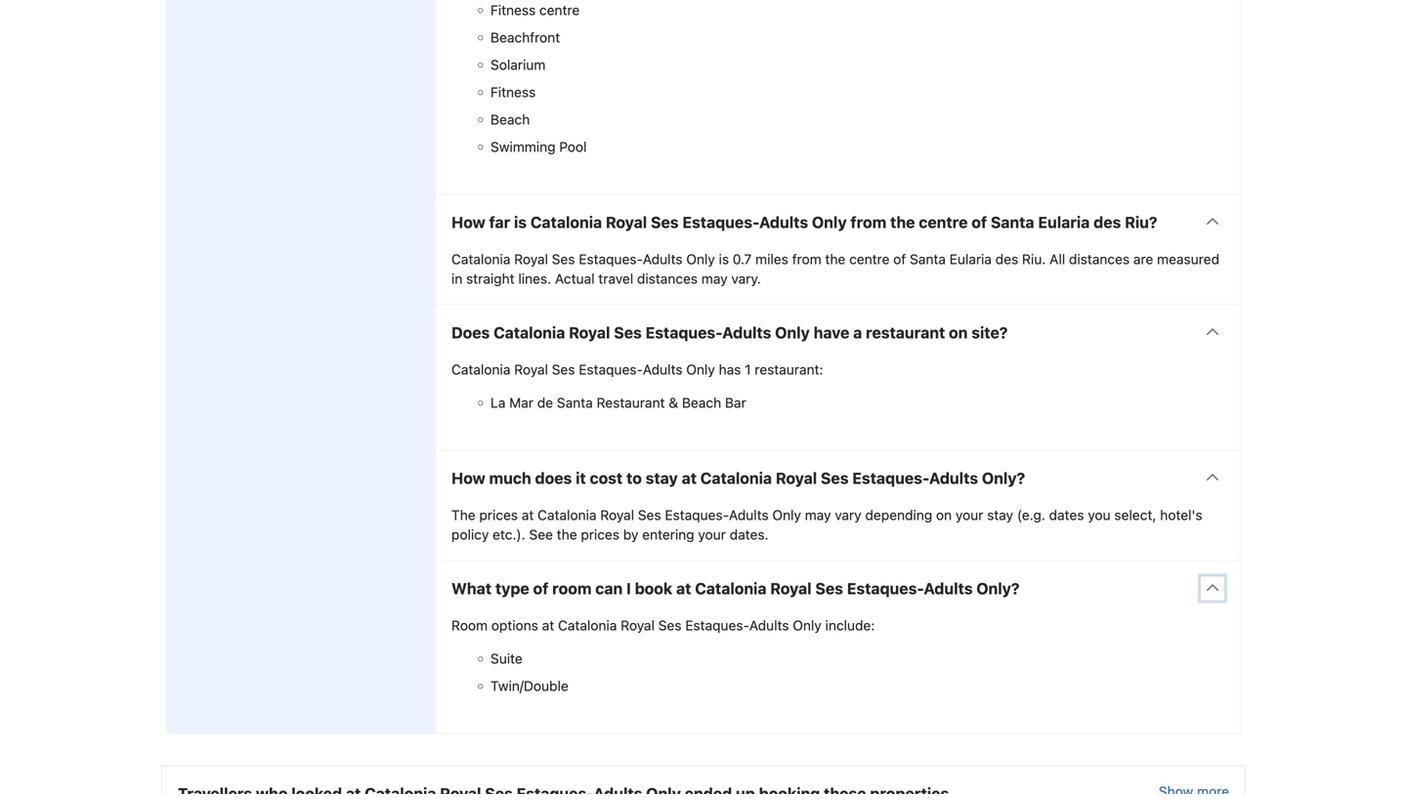 Task type: vqa. For each thing, say whether or not it's contained in the screenshot.
Center in The Harby House - Close to U of H, Downtown, Stadiums, Med Center
no



Task type: describe. For each thing, give the bounding box(es) containing it.
the prices at catalonia royal ses estaques-adults only may vary depending on your stay (e.g. dates you select, hotel's policy etc.). see the prices by entering your dates.
[[452, 508, 1203, 543]]

0 horizontal spatial of
[[533, 580, 549, 598]]

restaurant:
[[755, 362, 824, 378]]

options
[[492, 618, 539, 634]]

1 vertical spatial your
[[698, 527, 726, 543]]

how far is catalonia royal ses estaques-adults only from the centre of santa eularia des riu?
[[452, 213, 1158, 232]]

ses inside 'the prices at catalonia royal ses estaques-adults only may vary depending on your stay (e.g. dates you select, hotel's policy etc.). see the prices by entering your dates.'
[[638, 508, 661, 524]]

in
[[452, 271, 463, 287]]

at right the "book"
[[677, 580, 692, 598]]

suite
[[491, 651, 523, 667]]

at right to at the bottom of page
[[682, 469, 697, 488]]

how far is catalonia royal ses estaques-adults only from the centre of santa eularia des riu? button
[[436, 195, 1241, 250]]

bar
[[725, 395, 747, 411]]

type
[[495, 580, 530, 598]]

1 horizontal spatial distances
[[1069, 251, 1130, 268]]

you
[[1088, 508, 1111, 524]]

catalonia inside 'the prices at catalonia royal ses estaques-adults only may vary depending on your stay (e.g. dates you select, hotel's policy etc.). see the prices by entering your dates.'
[[538, 508, 597, 524]]

catalonia down lines.
[[494, 324, 565, 342]]

adults inside 'the prices at catalonia royal ses estaques-adults only may vary depending on your stay (e.g. dates you select, hotel's policy etc.). see the prices by entering your dates.'
[[729, 508, 769, 524]]

only inside does catalonia royal ses estaques-adults only have a restaurant on site? dropdown button
[[775, 324, 810, 342]]

adults up "miles" in the right top of the page
[[760, 213, 809, 232]]

adults up & at the left of page
[[643, 362, 683, 378]]

does
[[452, 324, 490, 342]]

is inside dropdown button
[[514, 213, 527, 232]]

accordion control element
[[435, 0, 1242, 735]]

fitness centre
[[491, 2, 580, 18]]

royal inside 'the prices at catalonia royal ses estaques-adults only may vary depending on your stay (e.g. dates you select, hotel's policy etc.). see the prices by entering your dates.'
[[600, 508, 634, 524]]

vary.
[[732, 271, 761, 287]]

catalonia royal ses estaques-adults only is 0.7 miles from the centre of santa eularia des riu. all distances are measured in straight lines. actual travel distances may vary.
[[452, 251, 1220, 287]]

measured
[[1157, 251, 1220, 268]]

may inside 'catalonia royal ses estaques-adults only is 0.7 miles from the centre of santa eularia des riu. all distances are measured in straight lines. actual travel distances may vary.'
[[702, 271, 728, 287]]

estaques- inside does catalonia royal ses estaques-adults only have a restaurant on site? dropdown button
[[646, 324, 723, 342]]

straight
[[466, 271, 515, 287]]

royal up travel
[[606, 213, 647, 232]]

etc.).
[[493, 527, 526, 543]]

royal up mar
[[514, 362, 548, 378]]

dates
[[1050, 508, 1085, 524]]

much
[[489, 469, 532, 488]]

riu.
[[1023, 251, 1046, 268]]

restaurant
[[597, 395, 665, 411]]

estaques- inside 'catalonia royal ses estaques-adults only is 0.7 miles from the centre of santa eularia des riu. all distances are measured in straight lines. actual travel distances may vary.'
[[579, 251, 643, 268]]

restaurant
[[866, 324, 946, 342]]

actual
[[555, 271, 595, 287]]

only inside 'catalonia royal ses estaques-adults only is 0.7 miles from the centre of santa eularia des riu. all distances are measured in straight lines. actual travel distances may vary.'
[[687, 251, 715, 268]]

eularia for riu.
[[950, 251, 992, 268]]

hotel's
[[1161, 508, 1203, 524]]

it
[[576, 469, 586, 488]]

royal down actual
[[569, 324, 610, 342]]

estaques- up "la mar de santa restaurant & beach bar"
[[579, 362, 643, 378]]

0.7
[[733, 251, 752, 268]]

1 vertical spatial beach
[[682, 395, 722, 411]]

centre for ses
[[919, 213, 968, 232]]

royal down i
[[621, 618, 655, 634]]

the inside 'the prices at catalonia royal ses estaques-adults only may vary depending on your stay (e.g. dates you select, hotel's policy etc.). see the prices by entering your dates.'
[[557, 527, 577, 543]]

does catalonia royal ses estaques-adults only have a restaurant on site?
[[452, 324, 1008, 342]]

of for miles
[[894, 251, 906, 268]]

beachfront
[[491, 29, 560, 46]]

may inside 'the prices at catalonia royal ses estaques-adults only may vary depending on your stay (e.g. dates you select, hotel's policy etc.). see the prices by entering your dates.'
[[805, 508, 831, 524]]

catalonia up la
[[452, 362, 511, 378]]

catalonia royal ses estaques-adults only has 1 restaurant:
[[452, 362, 824, 378]]

how for how much does it cost to stay at catalonia royal ses estaques-adults only?
[[452, 469, 486, 488]]

what type of room can i book at catalonia royal ses estaques-adults only? button
[[436, 562, 1241, 617]]

fitness for fitness
[[491, 84, 536, 100]]

de
[[537, 395, 553, 411]]

how much does it cost to stay at catalonia royal ses estaques-adults only? button
[[436, 451, 1241, 506]]

santa for riu?
[[991, 213, 1035, 232]]

centre for only
[[850, 251, 890, 268]]

0 horizontal spatial santa
[[557, 395, 593, 411]]

royal up 'the prices at catalonia royal ses estaques-adults only may vary depending on your stay (e.g. dates you select, hotel's policy etc.). see the prices by entering your dates.'
[[776, 469, 817, 488]]

0 horizontal spatial prices
[[479, 508, 518, 524]]

far
[[489, 213, 511, 232]]

room
[[452, 618, 488, 634]]

have
[[814, 324, 850, 342]]

how much does it cost to stay at catalonia royal ses estaques-adults only?
[[452, 469, 1026, 488]]

only left "include:"
[[793, 618, 822, 634]]

policy
[[452, 527, 489, 543]]

des for riu?
[[1094, 213, 1122, 232]]

is inside 'catalonia royal ses estaques-adults only is 0.7 miles from the centre of santa eularia des riu. all distances are measured in straight lines. actual travel distances may vary.'
[[719, 251, 729, 268]]

does catalonia royal ses estaques-adults only have a restaurant on site? button
[[436, 306, 1241, 360]]

only inside 'the prices at catalonia royal ses estaques-adults only may vary depending on your stay (e.g. dates you select, hotel's policy etc.). see the prices by entering your dates.'
[[773, 508, 802, 524]]

estaques- inside 'the prices at catalonia royal ses estaques-adults only may vary depending on your stay (e.g. dates you select, hotel's policy etc.). see the prices by entering your dates.'
[[665, 508, 729, 524]]

estaques- inside how much does it cost to stay at catalonia royal ses estaques-adults only? dropdown button
[[853, 469, 930, 488]]

entering
[[642, 527, 695, 543]]

a
[[854, 324, 862, 342]]

site?
[[972, 324, 1008, 342]]

only? for how much does it cost to stay at catalonia royal ses estaques-adults only?
[[982, 469, 1026, 488]]

catalonia up dates.
[[701, 469, 772, 488]]



Task type: locate. For each thing, give the bounding box(es) containing it.
catalonia
[[531, 213, 602, 232], [452, 251, 511, 268], [494, 324, 565, 342], [452, 362, 511, 378], [701, 469, 772, 488], [538, 508, 597, 524], [695, 580, 767, 598], [558, 618, 617, 634]]

adults down depending
[[924, 580, 973, 598]]

1 vertical spatial centre
[[919, 213, 968, 232]]

only down how much does it cost to stay at catalonia royal ses estaques-adults only?
[[773, 508, 802, 524]]

at inside 'the prices at catalonia royal ses estaques-adults only may vary depending on your stay (e.g. dates you select, hotel's policy etc.). see the prices by entering your dates.'
[[522, 508, 534, 524]]

fitness for fitness centre
[[491, 2, 536, 18]]

1 vertical spatial distances
[[637, 271, 698, 287]]

only inside how far is catalonia royal ses estaques-adults only from the centre of santa eularia des riu? dropdown button
[[812, 213, 847, 232]]

distances right all
[[1069, 251, 1130, 268]]

your left (e.g. at the bottom right
[[956, 508, 984, 524]]

from inside 'catalonia royal ses estaques-adults only is 0.7 miles from the centre of santa eularia des riu. all distances are measured in straight lines. actual travel distances may vary.'
[[792, 251, 822, 268]]

estaques- up "include:"
[[847, 580, 924, 598]]

at up see
[[522, 508, 534, 524]]

des left riu?
[[1094, 213, 1122, 232]]

adults down what type of room can i book at catalonia royal ses estaques-adults only?
[[750, 618, 789, 634]]

swimming pool
[[491, 139, 587, 155]]

room
[[553, 580, 592, 598]]

distances
[[1069, 251, 1130, 268], [637, 271, 698, 287]]

(e.g.
[[1017, 508, 1046, 524]]

stay left (e.g. at the bottom right
[[988, 508, 1014, 524]]

0 vertical spatial on
[[949, 324, 968, 342]]

of for only
[[972, 213, 987, 232]]

des inside 'catalonia royal ses estaques-adults only is 0.7 miles from the centre of santa eularia des riu. all distances are measured in straight lines. actual travel distances may vary.'
[[996, 251, 1019, 268]]

fitness down solarium
[[491, 84, 536, 100]]

estaques- up travel
[[579, 251, 643, 268]]

1 horizontal spatial the
[[826, 251, 846, 268]]

prices left by
[[581, 527, 620, 543]]

has
[[719, 362, 741, 378]]

from
[[851, 213, 887, 232], [792, 251, 822, 268]]

pool
[[559, 139, 587, 155]]

1 horizontal spatial santa
[[910, 251, 946, 268]]

1 vertical spatial fitness
[[491, 84, 536, 100]]

only left 0.7
[[687, 251, 715, 268]]

all
[[1050, 251, 1066, 268]]

1
[[745, 362, 751, 378]]

the for only
[[891, 213, 915, 232]]

the for miles
[[826, 251, 846, 268]]

beach up swimming
[[491, 112, 530, 128]]

2 vertical spatial the
[[557, 527, 577, 543]]

royal
[[606, 213, 647, 232], [514, 251, 548, 268], [569, 324, 610, 342], [514, 362, 548, 378], [776, 469, 817, 488], [600, 508, 634, 524], [771, 580, 812, 598], [621, 618, 655, 634]]

1 how from the top
[[452, 213, 486, 232]]

from for only
[[851, 213, 887, 232]]

miles
[[756, 251, 789, 268]]

only
[[812, 213, 847, 232], [687, 251, 715, 268], [775, 324, 810, 342], [687, 362, 715, 378], [773, 508, 802, 524], [793, 618, 822, 634]]

only up restaurant:
[[775, 324, 810, 342]]

2 vertical spatial of
[[533, 580, 549, 598]]

adults up dates.
[[729, 508, 769, 524]]

on right depending
[[937, 508, 952, 524]]

dates.
[[730, 527, 769, 543]]

estaques- up 0.7
[[683, 213, 760, 232]]

ses inside 'catalonia royal ses estaques-adults only is 0.7 miles from the centre of santa eularia des riu. all distances are measured in straight lines. actual travel distances may vary.'
[[552, 251, 575, 268]]

eularia for riu?
[[1039, 213, 1090, 232]]

0 horizontal spatial stay
[[646, 469, 678, 488]]

include:
[[826, 618, 875, 634]]

0 vertical spatial the
[[891, 213, 915, 232]]

on inside dropdown button
[[949, 324, 968, 342]]

may
[[702, 271, 728, 287], [805, 508, 831, 524]]

des inside dropdown button
[[1094, 213, 1122, 232]]

eularia up all
[[1039, 213, 1090, 232]]

room options at catalonia royal ses estaques-adults only include:
[[452, 618, 875, 634]]

0 vertical spatial is
[[514, 213, 527, 232]]

1 horizontal spatial your
[[956, 508, 984, 524]]

how
[[452, 213, 486, 232], [452, 469, 486, 488]]

catalonia inside 'catalonia royal ses estaques-adults only is 0.7 miles from the centre of santa eularia des riu. all distances are measured in straight lines. actual travel distances may vary.'
[[452, 251, 511, 268]]

1 horizontal spatial may
[[805, 508, 831, 524]]

on
[[949, 324, 968, 342], [937, 508, 952, 524]]

is left 0.7
[[719, 251, 729, 268]]

only?
[[982, 469, 1026, 488], [977, 580, 1020, 598]]

2 horizontal spatial santa
[[991, 213, 1035, 232]]

0 vertical spatial how
[[452, 213, 486, 232]]

vary
[[835, 508, 862, 524]]

estaques- inside what type of room can i book at catalonia royal ses estaques-adults only? dropdown button
[[847, 580, 924, 598]]

royal inside 'catalonia royal ses estaques-adults only is 0.7 miles from the centre of santa eularia des riu. all distances are measured in straight lines. actual travel distances may vary.'
[[514, 251, 548, 268]]

is right far
[[514, 213, 527, 232]]

beach right & at the left of page
[[682, 395, 722, 411]]

santa inside dropdown button
[[991, 213, 1035, 232]]

the inside 'catalonia royal ses estaques-adults only is 0.7 miles from the centre of santa eularia des riu. all distances are measured in straight lines. actual travel distances may vary.'
[[826, 251, 846, 268]]

lines.
[[519, 271, 552, 287]]

1 vertical spatial may
[[805, 508, 831, 524]]

1 horizontal spatial eularia
[[1039, 213, 1090, 232]]

0 vertical spatial beach
[[491, 112, 530, 128]]

fitness
[[491, 2, 536, 18], [491, 84, 536, 100]]

1 vertical spatial eularia
[[950, 251, 992, 268]]

0 horizontal spatial is
[[514, 213, 527, 232]]

riu?
[[1125, 213, 1158, 232]]

1 horizontal spatial prices
[[581, 527, 620, 543]]

eularia inside 'catalonia royal ses estaques-adults only is 0.7 miles from the centre of santa eularia des riu. all distances are measured in straight lines. actual travel distances may vary.'
[[950, 251, 992, 268]]

to
[[627, 469, 642, 488]]

0 vertical spatial your
[[956, 508, 984, 524]]

only? down (e.g. at the bottom right
[[977, 580, 1020, 598]]

eularia
[[1039, 213, 1090, 232], [950, 251, 992, 268]]

the up 'catalonia royal ses estaques-adults only is 0.7 miles from the centre of santa eularia des riu. all distances are measured in straight lines. actual travel distances may vary.' at top
[[891, 213, 915, 232]]

0 horizontal spatial distances
[[637, 271, 698, 287]]

1 vertical spatial stay
[[988, 508, 1014, 524]]

only up 'catalonia royal ses estaques-adults only is 0.7 miles from the centre of santa eularia des riu. all distances are measured in straight lines. actual travel distances may vary.' at top
[[812, 213, 847, 232]]

from inside dropdown button
[[851, 213, 887, 232]]

estaques- down what type of room can i book at catalonia royal ses estaques-adults only?
[[686, 618, 750, 634]]

only? up (e.g. at the bottom right
[[982, 469, 1026, 488]]

1 vertical spatial des
[[996, 251, 1019, 268]]

ses
[[651, 213, 679, 232], [552, 251, 575, 268], [614, 324, 642, 342], [552, 362, 575, 378], [821, 469, 849, 488], [638, 508, 661, 524], [816, 580, 844, 598], [659, 618, 682, 634]]

catalonia up see
[[538, 508, 597, 524]]

1 horizontal spatial is
[[719, 251, 729, 268]]

centre
[[540, 2, 580, 18], [919, 213, 968, 232], [850, 251, 890, 268]]

0 horizontal spatial from
[[792, 251, 822, 268]]

2 vertical spatial santa
[[557, 395, 593, 411]]

adults up "1" on the top
[[723, 324, 772, 342]]

0 vertical spatial stay
[[646, 469, 678, 488]]

what type of room can i book at catalonia royal ses estaques-adults only?
[[452, 580, 1020, 598]]

at right options on the bottom of the page
[[542, 618, 554, 634]]

distances right travel
[[637, 271, 698, 287]]

what
[[452, 580, 492, 598]]

santa right de
[[557, 395, 593, 411]]

on left site?
[[949, 324, 968, 342]]

catalonia down dates.
[[695, 580, 767, 598]]

royal up by
[[600, 508, 634, 524]]

select,
[[1115, 508, 1157, 524]]

2 fitness from the top
[[491, 84, 536, 100]]

your
[[956, 508, 984, 524], [698, 527, 726, 543]]

1 horizontal spatial beach
[[682, 395, 722, 411]]

1 horizontal spatial stay
[[988, 508, 1014, 524]]

0 horizontal spatial des
[[996, 251, 1019, 268]]

can
[[596, 580, 623, 598]]

santa up riu.
[[991, 213, 1035, 232]]

is
[[514, 213, 527, 232], [719, 251, 729, 268]]

on inside 'the prices at catalonia royal ses estaques-adults only may vary depending on your stay (e.g. dates you select, hotel's policy etc.). see the prices by entering your dates.'
[[937, 508, 952, 524]]

0 vertical spatial distances
[[1069, 251, 1130, 268]]

1 vertical spatial the
[[826, 251, 846, 268]]

catalonia down room
[[558, 618, 617, 634]]

1 horizontal spatial des
[[1094, 213, 1122, 232]]

2 vertical spatial centre
[[850, 251, 890, 268]]

1 vertical spatial santa
[[910, 251, 946, 268]]

0 vertical spatial des
[[1094, 213, 1122, 232]]

2 horizontal spatial the
[[891, 213, 915, 232]]

may left "vary"
[[805, 508, 831, 524]]

how left far
[[452, 213, 486, 232]]

stay right to at the bottom of page
[[646, 469, 678, 488]]

beach
[[491, 112, 530, 128], [682, 395, 722, 411]]

&
[[669, 395, 679, 411]]

la
[[491, 395, 506, 411]]

does
[[535, 469, 572, 488]]

from for miles
[[792, 251, 822, 268]]

1 vertical spatial prices
[[581, 527, 620, 543]]

from right "miles" in the right top of the page
[[792, 251, 822, 268]]

stay inside dropdown button
[[646, 469, 678, 488]]

0 horizontal spatial your
[[698, 527, 726, 543]]

twin/double
[[491, 679, 569, 695]]

of inside 'catalonia royal ses estaques-adults only is 0.7 miles from the centre of santa eularia des riu. all distances are measured in straight lines. actual travel distances may vary.'
[[894, 251, 906, 268]]

centre inside dropdown button
[[919, 213, 968, 232]]

estaques-
[[683, 213, 760, 232], [579, 251, 643, 268], [646, 324, 723, 342], [579, 362, 643, 378], [853, 469, 930, 488], [665, 508, 729, 524], [847, 580, 924, 598], [686, 618, 750, 634]]

des
[[1094, 213, 1122, 232], [996, 251, 1019, 268]]

0 horizontal spatial eularia
[[950, 251, 992, 268]]

fitness up beachfront
[[491, 2, 536, 18]]

santa inside 'catalonia royal ses estaques-adults only is 0.7 miles from the centre of santa eularia des riu. all distances are measured in straight lines. actual travel distances may vary.'
[[910, 251, 946, 268]]

solarium
[[491, 57, 546, 73]]

1 horizontal spatial from
[[851, 213, 887, 232]]

estaques- inside how far is catalonia royal ses estaques-adults only from the centre of santa eularia des riu? dropdown button
[[683, 213, 760, 232]]

1 vertical spatial only?
[[977, 580, 1020, 598]]

1 horizontal spatial of
[[894, 251, 906, 268]]

adults inside 'catalonia royal ses estaques-adults only is 0.7 miles from the centre of santa eularia des riu. all distances are measured in straight lines. actual travel distances may vary.'
[[643, 251, 683, 268]]

0 horizontal spatial beach
[[491, 112, 530, 128]]

0 horizontal spatial the
[[557, 527, 577, 543]]

catalonia up actual
[[531, 213, 602, 232]]

stay inside 'the prices at catalonia royal ses estaques-adults only may vary depending on your stay (e.g. dates you select, hotel's policy etc.). see the prices by entering your dates.'
[[988, 508, 1014, 524]]

travel
[[599, 271, 634, 287]]

the inside dropdown button
[[891, 213, 915, 232]]

depending
[[866, 508, 933, 524]]

0 horizontal spatial centre
[[540, 2, 580, 18]]

adults
[[760, 213, 809, 232], [643, 251, 683, 268], [723, 324, 772, 342], [643, 362, 683, 378], [930, 469, 979, 488], [729, 508, 769, 524], [924, 580, 973, 598], [750, 618, 789, 634]]

0 vertical spatial eularia
[[1039, 213, 1090, 232]]

eularia inside dropdown button
[[1039, 213, 1090, 232]]

santa up the restaurant at the right of the page
[[910, 251, 946, 268]]

0 vertical spatial of
[[972, 213, 987, 232]]

how up the
[[452, 469, 486, 488]]

book
[[635, 580, 673, 598]]

0 vertical spatial from
[[851, 213, 887, 232]]

santa
[[991, 213, 1035, 232], [910, 251, 946, 268], [557, 395, 593, 411]]

2 how from the top
[[452, 469, 486, 488]]

at
[[682, 469, 697, 488], [522, 508, 534, 524], [677, 580, 692, 598], [542, 618, 554, 634]]

may left vary.
[[702, 271, 728, 287]]

estaques- up entering
[[665, 508, 729, 524]]

royal up lines.
[[514, 251, 548, 268]]

1 vertical spatial of
[[894, 251, 906, 268]]

the
[[452, 508, 476, 524]]

see
[[529, 527, 553, 543]]

2 horizontal spatial centre
[[919, 213, 968, 232]]

the
[[891, 213, 915, 232], [826, 251, 846, 268], [557, 527, 577, 543]]

adults up depending
[[930, 469, 979, 488]]

estaques- up has
[[646, 324, 723, 342]]

0 vertical spatial fitness
[[491, 2, 536, 18]]

1 horizontal spatial centre
[[850, 251, 890, 268]]

0 vertical spatial centre
[[540, 2, 580, 18]]

1 vertical spatial how
[[452, 469, 486, 488]]

royal down 'the prices at catalonia royal ses estaques-adults only may vary depending on your stay (e.g. dates you select, hotel's policy etc.). see the prices by entering your dates.'
[[771, 580, 812, 598]]

adults left 0.7
[[643, 251, 683, 268]]

mar
[[509, 395, 534, 411]]

des left riu.
[[996, 251, 1019, 268]]

the right see
[[557, 527, 577, 543]]

santa for riu.
[[910, 251, 946, 268]]

la mar de santa restaurant & beach bar
[[491, 395, 747, 411]]

catalonia up straight
[[452, 251, 511, 268]]

your left dates.
[[698, 527, 726, 543]]

prices
[[479, 508, 518, 524], [581, 527, 620, 543]]

1 vertical spatial from
[[792, 251, 822, 268]]

swimming
[[491, 139, 556, 155]]

prices up etc.).
[[479, 508, 518, 524]]

the down how far is catalonia royal ses estaques-adults only from the centre of santa eularia des riu? dropdown button
[[826, 251, 846, 268]]

0 horizontal spatial may
[[702, 271, 728, 287]]

only? for what type of room can i book at catalonia royal ses estaques-adults only?
[[977, 580, 1020, 598]]

estaques- up depending
[[853, 469, 930, 488]]

2 horizontal spatial of
[[972, 213, 987, 232]]

only left has
[[687, 362, 715, 378]]

0 vertical spatial prices
[[479, 508, 518, 524]]

0 vertical spatial santa
[[991, 213, 1035, 232]]

centre inside 'catalonia royal ses estaques-adults only is 0.7 miles from the centre of santa eularia des riu. all distances are measured in straight lines. actual travel distances may vary.'
[[850, 251, 890, 268]]

des for riu.
[[996, 251, 1019, 268]]

i
[[627, 580, 631, 598]]

by
[[623, 527, 639, 543]]

1 vertical spatial is
[[719, 251, 729, 268]]

of
[[972, 213, 987, 232], [894, 251, 906, 268], [533, 580, 549, 598]]

cost
[[590, 469, 623, 488]]

0 vertical spatial may
[[702, 271, 728, 287]]

eularia left riu.
[[950, 251, 992, 268]]

1 fitness from the top
[[491, 2, 536, 18]]

are
[[1134, 251, 1154, 268]]

from up 'catalonia royal ses estaques-adults only is 0.7 miles from the centre of santa eularia des riu. all distances are measured in straight lines. actual travel distances may vary.' at top
[[851, 213, 887, 232]]

stay
[[646, 469, 678, 488], [988, 508, 1014, 524]]

0 vertical spatial only?
[[982, 469, 1026, 488]]

how for how far is catalonia royal ses estaques-adults only from the centre of santa eularia des riu?
[[452, 213, 486, 232]]

1 vertical spatial on
[[937, 508, 952, 524]]



